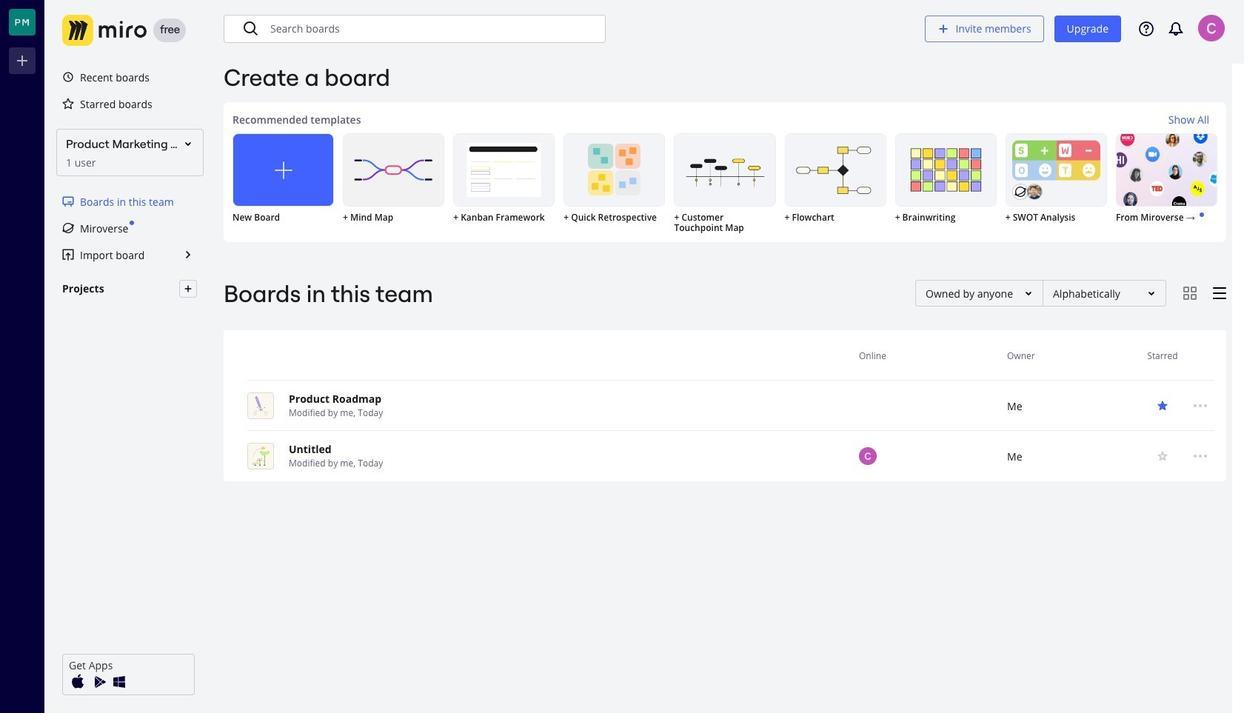 Task type: vqa. For each thing, say whether or not it's contained in the screenshot.
Close icon
no



Task type: locate. For each thing, give the bounding box(es) containing it.
learning center image
[[1140, 21, 1155, 36]]

img image
[[62, 15, 147, 46], [69, 674, 87, 691], [90, 674, 107, 691], [110, 674, 128, 691]]

Search boards text field
[[270, 16, 595, 42]]

feed image
[[1168, 20, 1186, 38]]

user menu: chirpy chipmunk image
[[1199, 15, 1226, 41]]

current team section region
[[53, 188, 206, 268]]

spagx image
[[242, 20, 260, 38], [62, 98, 74, 110], [275, 161, 292, 179], [1015, 186, 1027, 198], [62, 222, 74, 234], [62, 249, 74, 261], [184, 285, 193, 293], [1155, 397, 1172, 415], [1155, 448, 1172, 466]]



Task type: describe. For each thing, give the bounding box(es) containing it.
boards list
[[224, 331, 1227, 482]]

switch to product marketing team image
[[9, 9, 36, 36]]

spagx image
[[62, 71, 74, 83]]



